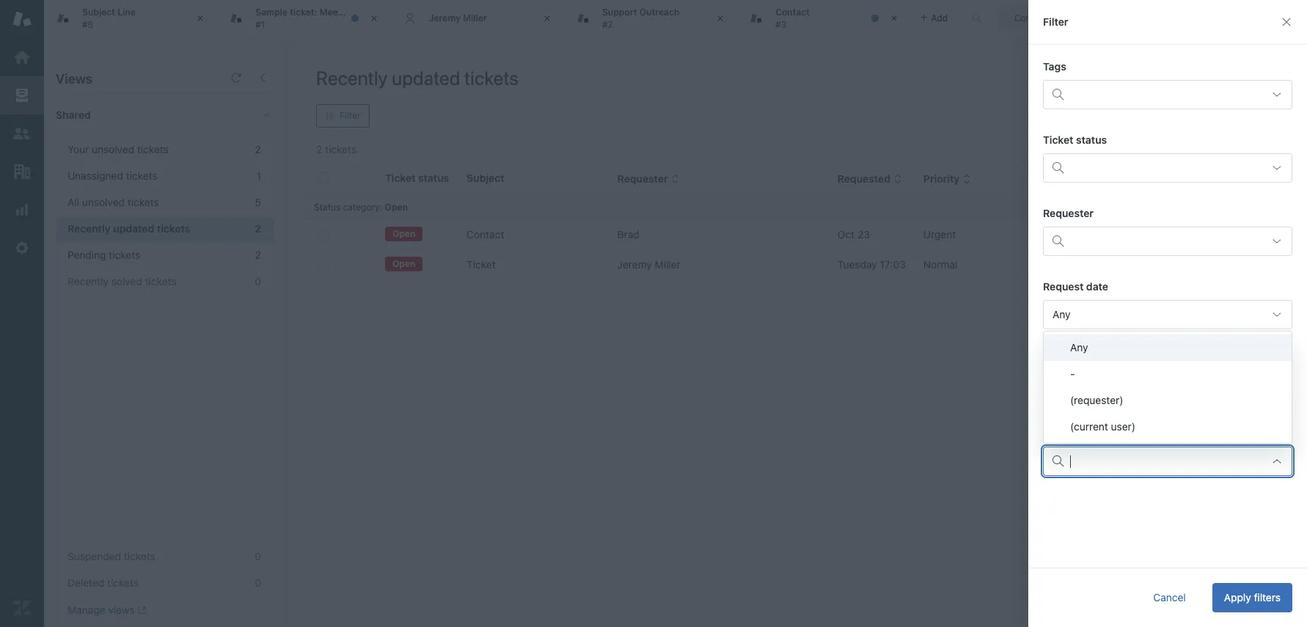 Task type: vqa. For each thing, say whether or not it's contained in the screenshot.
bottom Priority
yes



Task type: describe. For each thing, give the bounding box(es) containing it.
jeremy inside row
[[618, 258, 652, 271]]

priority button
[[924, 173, 972, 186]]

2 for recently updated tickets
[[255, 222, 261, 235]]

filters
[[1254, 591, 1281, 604]]

unsolved for your
[[92, 143, 134, 156]]

- (requester)
[[1071, 368, 1124, 407]]

1 vertical spatial recently updated tickets
[[68, 222, 190, 235]]

category:
[[343, 202, 382, 213]]

subject for subject
[[467, 172, 505, 184]]

open for contact
[[393, 228, 416, 239]]

jeremy miller tab
[[391, 0, 564, 37]]

views
[[56, 71, 93, 87]]

suspended
[[68, 550, 121, 563]]

assignee button
[[1102, 173, 1159, 186]]

outreach
[[640, 7, 680, 18]]

user)
[[1111, 420, 1136, 433]]

your unsolved tickets
[[68, 143, 169, 156]]

recently for 0
[[68, 275, 109, 288]]

recently for 2
[[68, 222, 111, 235]]

support
[[602, 7, 637, 18]]

open for ticket
[[393, 259, 416, 270]]

2 for your unsolved tickets
[[255, 143, 261, 156]]

collapse views pane image
[[257, 72, 269, 84]]

Any field
[[1043, 300, 1293, 329]]

4 close image from the left
[[887, 11, 902, 26]]

1 close image from the left
[[193, 11, 208, 26]]

ticket:
[[290, 7, 317, 18]]

the
[[344, 7, 358, 18]]

unassigned tickets
[[68, 170, 158, 182]]

requester button
[[618, 173, 680, 186]]

manage
[[68, 604, 105, 616]]

row containing ticket
[[305, 250, 1297, 280]]

0 for suspended tickets
[[255, 550, 261, 563]]

date
[[1087, 280, 1109, 293]]

filter button
[[316, 104, 370, 128]]

tickets up views
[[107, 577, 139, 589]]

apply filters
[[1225, 591, 1281, 604]]

organizations image
[[12, 162, 32, 181]]

close image
[[540, 11, 555, 26]]

suspended tickets
[[68, 550, 155, 563]]

cancel button
[[1142, 583, 1198, 613]]

views image
[[12, 86, 32, 105]]

tuesday 17:03
[[838, 258, 906, 271]]

jeremy inside jeremy miller tab
[[429, 12, 461, 23]]

request
[[1043, 280, 1084, 293]]

pending
[[68, 249, 106, 261]]

apply
[[1225, 591, 1252, 604]]

normal
[[924, 258, 958, 271]]

zendesk image
[[12, 599, 32, 618]]

tickets down unassigned tickets
[[128, 196, 159, 208]]

any for assignee 'list box'
[[1071, 341, 1089, 354]]

(current
[[1071, 420, 1109, 433]]

tabs tab list
[[44, 0, 957, 37]]

subject for subject line #5
[[82, 7, 115, 18]]

conversations button
[[999, 6, 1107, 30]]

sample ticket: meet the ticket #1
[[256, 7, 385, 30]]

main element
[[0, 0, 44, 627]]

manage views link
[[68, 604, 146, 617]]

requester inside button
[[618, 173, 668, 185]]

tab containing contact
[[738, 0, 911, 37]]

all
[[68, 196, 79, 208]]

play
[[1246, 74, 1266, 87]]

tickets down tabs tab list
[[465, 67, 519, 89]]

0 vertical spatial updated
[[392, 67, 460, 89]]

request date
[[1043, 280, 1109, 293]]

shared button
[[44, 93, 247, 137]]

refresh views pane image
[[230, 72, 242, 84]]

ceci june
[[1102, 228, 1149, 241]]

reporting image
[[12, 200, 32, 219]]

ticket status element
[[1043, 153, 1293, 183]]

(current user)
[[1071, 420, 1136, 433]]

unsolved for all
[[82, 196, 125, 208]]

unassigned
[[68, 170, 123, 182]]

row containing contact
[[305, 220, 1297, 250]]

all unsolved tickets
[[68, 196, 159, 208]]

23
[[858, 228, 870, 241]]

tuesday
[[838, 258, 877, 271]]

1 vertical spatial jeremy miller
[[618, 258, 681, 271]]

play button
[[1216, 66, 1278, 95]]

meet
[[320, 7, 341, 18]]

contact #3
[[776, 7, 810, 30]]

#3
[[776, 19, 787, 30]]

tags element
[[1043, 80, 1293, 109]]

filter inside filter button
[[340, 110, 361, 121]]

status
[[1077, 134, 1107, 146]]

solved
[[111, 275, 142, 288]]



Task type: locate. For each thing, give the bounding box(es) containing it.
views
[[108, 604, 135, 616]]

0 horizontal spatial jeremy miller
[[429, 12, 487, 23]]

1 horizontal spatial filter
[[1043, 15, 1069, 28]]

ticket status
[[1043, 134, 1107, 146]]

0 vertical spatial unsolved
[[92, 143, 134, 156]]

contact up #3
[[776, 7, 810, 18]]

ticket inside filter dialog
[[1043, 134, 1074, 146]]

2 0 from the top
[[255, 550, 261, 563]]

oct 23
[[838, 228, 870, 241]]

0 vertical spatial jeremy
[[429, 12, 461, 23]]

1 vertical spatial miller
[[655, 258, 681, 271]]

close image
[[193, 11, 208, 26], [367, 11, 381, 26], [713, 11, 728, 26], [887, 11, 902, 26]]

ticket link
[[467, 258, 496, 272]]

get started image
[[12, 48, 32, 67]]

open
[[385, 202, 408, 213], [393, 228, 416, 239], [393, 259, 416, 270]]

0 horizontal spatial subject
[[82, 7, 115, 18]]

1 vertical spatial open
[[393, 228, 416, 239]]

requester
[[618, 173, 668, 185], [1043, 207, 1094, 219]]

contact
[[776, 7, 810, 18], [467, 228, 504, 241]]

contact up ticket link
[[467, 228, 504, 241]]

0 vertical spatial recently updated tickets
[[316, 67, 519, 89]]

any down request
[[1053, 308, 1071, 321]]

1 horizontal spatial miller
[[655, 258, 681, 271]]

1 horizontal spatial updated
[[392, 67, 460, 89]]

recently up 'pending'
[[68, 222, 111, 235]]

pending tickets
[[68, 249, 140, 261]]

tickets up deleted tickets
[[124, 550, 155, 563]]

2 vertical spatial recently
[[68, 275, 109, 288]]

contact for contact #3
[[776, 7, 810, 18]]

0 horizontal spatial filter
[[340, 110, 361, 121]]

0 vertical spatial priority
[[924, 173, 960, 185]]

recently up filter button
[[316, 67, 388, 89]]

1 vertical spatial unsolved
[[82, 196, 125, 208]]

0 horizontal spatial updated
[[113, 222, 154, 235]]

recently
[[316, 67, 388, 89], [68, 222, 111, 235], [68, 275, 109, 288]]

updated
[[392, 67, 460, 89], [113, 222, 154, 235]]

row
[[305, 220, 1297, 250], [305, 250, 1297, 280]]

ceci
[[1102, 228, 1123, 241]]

jeremy miller inside tab
[[429, 12, 487, 23]]

5
[[255, 196, 261, 208]]

1 horizontal spatial requester
[[1043, 207, 1094, 219]]

2 for pending tickets
[[255, 249, 261, 261]]

sample
[[256, 7, 288, 18]]

1 horizontal spatial recently updated tickets
[[316, 67, 519, 89]]

assignee down status
[[1102, 173, 1148, 185]]

deleted tickets
[[68, 577, 139, 589]]

any
[[1053, 308, 1071, 321], [1071, 341, 1089, 354]]

0 vertical spatial assignee
[[1102, 173, 1148, 185]]

priority inside filter dialog
[[1043, 354, 1080, 366]]

2 row from the top
[[305, 250, 1297, 280]]

customers image
[[12, 124, 32, 143]]

0 vertical spatial 0
[[255, 275, 261, 288]]

row up tuesday
[[305, 220, 1297, 250]]

1 horizontal spatial contact
[[776, 7, 810, 18]]

subject up #5
[[82, 7, 115, 18]]

assignee inside assignee button
[[1102, 173, 1148, 185]]

2 vertical spatial 2
[[255, 249, 261, 261]]

ticket inside row
[[467, 258, 496, 271]]

cancel
[[1154, 591, 1186, 604]]

unsolved up unassigned tickets
[[92, 143, 134, 156]]

tickets down your unsolved tickets
[[126, 170, 158, 182]]

0 vertical spatial subject
[[82, 7, 115, 18]]

subject inside subject line #5
[[82, 7, 115, 18]]

2
[[255, 143, 261, 156], [255, 222, 261, 235], [255, 249, 261, 261]]

miller inside tab
[[463, 12, 487, 23]]

1 tab from the left
[[44, 0, 217, 37]]

ticket left status
[[1043, 134, 1074, 146]]

any inside assignee 'list box'
[[1071, 341, 1089, 354]]

priority
[[924, 173, 960, 185], [1043, 354, 1080, 366]]

jeremy miller
[[429, 12, 487, 23], [618, 258, 681, 271]]

priority inside button
[[924, 173, 960, 185]]

0 horizontal spatial jeremy
[[429, 12, 461, 23]]

3 tab from the left
[[564, 0, 738, 37]]

None field
[[1043, 374, 1293, 403]]

1 horizontal spatial ticket
[[1043, 134, 1074, 146]]

filter dialog
[[1029, 0, 1308, 627]]

jeremy
[[429, 12, 461, 23], [618, 258, 652, 271]]

unsolved
[[92, 143, 134, 156], [82, 196, 125, 208]]

0 vertical spatial miller
[[463, 12, 487, 23]]

1 vertical spatial 2
[[255, 222, 261, 235]]

assignee inside filter dialog
[[1043, 427, 1089, 440]]

0 for deleted tickets
[[255, 577, 261, 589]]

zendesk support image
[[12, 10, 32, 29]]

1 vertical spatial requester
[[1043, 207, 1094, 219]]

0 horizontal spatial ticket
[[467, 258, 496, 271]]

1 2 from the top
[[255, 143, 261, 156]]

0 horizontal spatial priority
[[924, 173, 960, 185]]

brad
[[618, 228, 640, 241]]

filter
[[1043, 15, 1069, 28], [340, 110, 361, 121]]

status category: open
[[314, 202, 408, 213]]

4 tab from the left
[[738, 0, 911, 37]]

0 vertical spatial requester
[[618, 173, 668, 185]]

manage views
[[68, 604, 135, 616]]

1 0 from the top
[[255, 275, 261, 288]]

1 vertical spatial ticket
[[467, 258, 496, 271]]

requested button
[[838, 173, 903, 186]]

(opens in a new tab) image
[[135, 606, 146, 615]]

0 vertical spatial recently
[[316, 67, 388, 89]]

tab containing sample ticket: meet the ticket
[[217, 0, 391, 37]]

1 row from the top
[[305, 220, 1297, 250]]

2 2 from the top
[[255, 222, 261, 235]]

1 vertical spatial recently
[[68, 222, 111, 235]]

0 horizontal spatial requester
[[618, 173, 668, 185]]

(requester)
[[1071, 394, 1124, 407]]

2 close image from the left
[[367, 11, 381, 26]]

tickets
[[465, 67, 519, 89], [137, 143, 169, 156], [126, 170, 158, 182], [128, 196, 159, 208], [157, 222, 190, 235], [109, 249, 140, 261], [145, 275, 177, 288], [124, 550, 155, 563], [107, 577, 139, 589]]

0 vertical spatial open
[[385, 202, 408, 213]]

1 vertical spatial assignee
[[1043, 427, 1089, 440]]

tab containing support outreach
[[564, 0, 738, 37]]

requester inside filter dialog
[[1043, 207, 1094, 219]]

tags
[[1043, 60, 1067, 73]]

2 vertical spatial open
[[393, 259, 416, 270]]

assignee down (requester)
[[1043, 427, 1089, 440]]

1 vertical spatial updated
[[113, 222, 154, 235]]

urgent
[[924, 228, 956, 241]]

ticket
[[1043, 134, 1074, 146], [467, 258, 496, 271]]

status
[[314, 202, 341, 213]]

tickets up solved in the left of the page
[[109, 249, 140, 261]]

deleted
[[68, 577, 104, 589]]

miller inside row
[[655, 258, 681, 271]]

1 vertical spatial 0
[[255, 550, 261, 563]]

1 horizontal spatial jeremy miller
[[618, 258, 681, 271]]

requested
[[838, 173, 891, 185]]

line
[[118, 7, 136, 18]]

1 horizontal spatial assignee
[[1102, 173, 1148, 185]]

1 vertical spatial filter
[[340, 110, 361, 121]]

your
[[68, 143, 89, 156]]

ticket for ticket
[[467, 258, 496, 271]]

assignee
[[1102, 173, 1148, 185], [1043, 427, 1089, 440]]

assignee element
[[1043, 447, 1293, 476]]

ticket
[[360, 7, 385, 18]]

contact link
[[467, 227, 504, 242]]

oct
[[838, 228, 855, 241]]

recently updated tickets
[[316, 67, 519, 89], [68, 222, 190, 235]]

17:03
[[880, 258, 906, 271]]

june
[[1126, 228, 1149, 241]]

tab
[[44, 0, 217, 37], [217, 0, 391, 37], [564, 0, 738, 37], [738, 0, 911, 37]]

contact inside tab
[[776, 7, 810, 18]]

1 vertical spatial contact
[[467, 228, 504, 241]]

2 vertical spatial 0
[[255, 577, 261, 589]]

2 tab from the left
[[217, 0, 391, 37]]

support outreach #2
[[602, 7, 680, 30]]

3 close image from the left
[[713, 11, 728, 26]]

0 vertical spatial contact
[[776, 7, 810, 18]]

0 vertical spatial jeremy miller
[[429, 12, 487, 23]]

row down the oct at the right top
[[305, 250, 1297, 280]]

unsolved down unassigned
[[82, 196, 125, 208]]

contact for contact
[[467, 228, 504, 241]]

jeremy down brad at the left top of page
[[618, 258, 652, 271]]

Assignee field
[[1071, 455, 1266, 468]]

tab containing subject line
[[44, 0, 217, 37]]

0 horizontal spatial miller
[[463, 12, 487, 23]]

#1
[[256, 19, 265, 30]]

3 2 from the top
[[255, 249, 261, 261]]

requester element
[[1043, 227, 1293, 256]]

1 horizontal spatial priority
[[1043, 354, 1080, 366]]

recently solved tickets
[[68, 275, 177, 288]]

1 horizontal spatial subject
[[467, 172, 505, 184]]

shared heading
[[44, 93, 286, 137]]

tickets right solved in the left of the page
[[145, 275, 177, 288]]

-
[[1071, 368, 1075, 380]]

1 vertical spatial jeremy
[[618, 258, 652, 271]]

tickets down all unsolved tickets
[[157, 222, 190, 235]]

priority up urgent
[[924, 173, 960, 185]]

1 vertical spatial priority
[[1043, 354, 1080, 366]]

subject
[[82, 7, 115, 18], [467, 172, 505, 184]]

subject up contact link on the top of page
[[467, 172, 505, 184]]

1 horizontal spatial jeremy
[[618, 258, 652, 271]]

0 vertical spatial ticket
[[1043, 134, 1074, 146]]

0 horizontal spatial assignee
[[1043, 427, 1089, 440]]

0 vertical spatial filter
[[1043, 15, 1069, 28]]

ticket down contact link on the top of page
[[467, 258, 496, 271]]

apply filters button
[[1213, 583, 1293, 613]]

any for any field
[[1053, 308, 1071, 321]]

assignee list box
[[1043, 331, 1293, 444]]

admin image
[[12, 238, 32, 258]]

priority up -
[[1043, 354, 1080, 366]]

0 for recently solved tickets
[[255, 275, 261, 288]]

contact inside row
[[467, 228, 504, 241]]

0
[[255, 275, 261, 288], [255, 550, 261, 563], [255, 577, 261, 589]]

1 vertical spatial any
[[1071, 341, 1089, 354]]

#2
[[602, 19, 613, 30]]

close drawer image
[[1281, 16, 1293, 28]]

1 vertical spatial subject
[[467, 172, 505, 184]]

0 horizontal spatial recently updated tickets
[[68, 222, 190, 235]]

0 horizontal spatial contact
[[467, 228, 504, 241]]

recently down 'pending'
[[68, 275, 109, 288]]

conversations
[[1015, 12, 1074, 23]]

1
[[257, 170, 261, 182]]

0 vertical spatial any
[[1053, 308, 1071, 321]]

#5
[[82, 19, 93, 30]]

any inside any field
[[1053, 308, 1071, 321]]

jeremy right ticket
[[429, 12, 461, 23]]

miller
[[463, 12, 487, 23], [655, 258, 681, 271]]

shared
[[56, 109, 91, 121]]

filter inside filter dialog
[[1043, 15, 1069, 28]]

ticket for ticket status
[[1043, 134, 1074, 146]]

tickets down shared dropdown button
[[137, 143, 169, 156]]

3 0 from the top
[[255, 577, 261, 589]]

any up -
[[1071, 341, 1089, 354]]

Tags field
[[1072, 83, 1261, 106]]

subject line #5
[[82, 7, 136, 30]]

0 vertical spatial 2
[[255, 143, 261, 156]]



